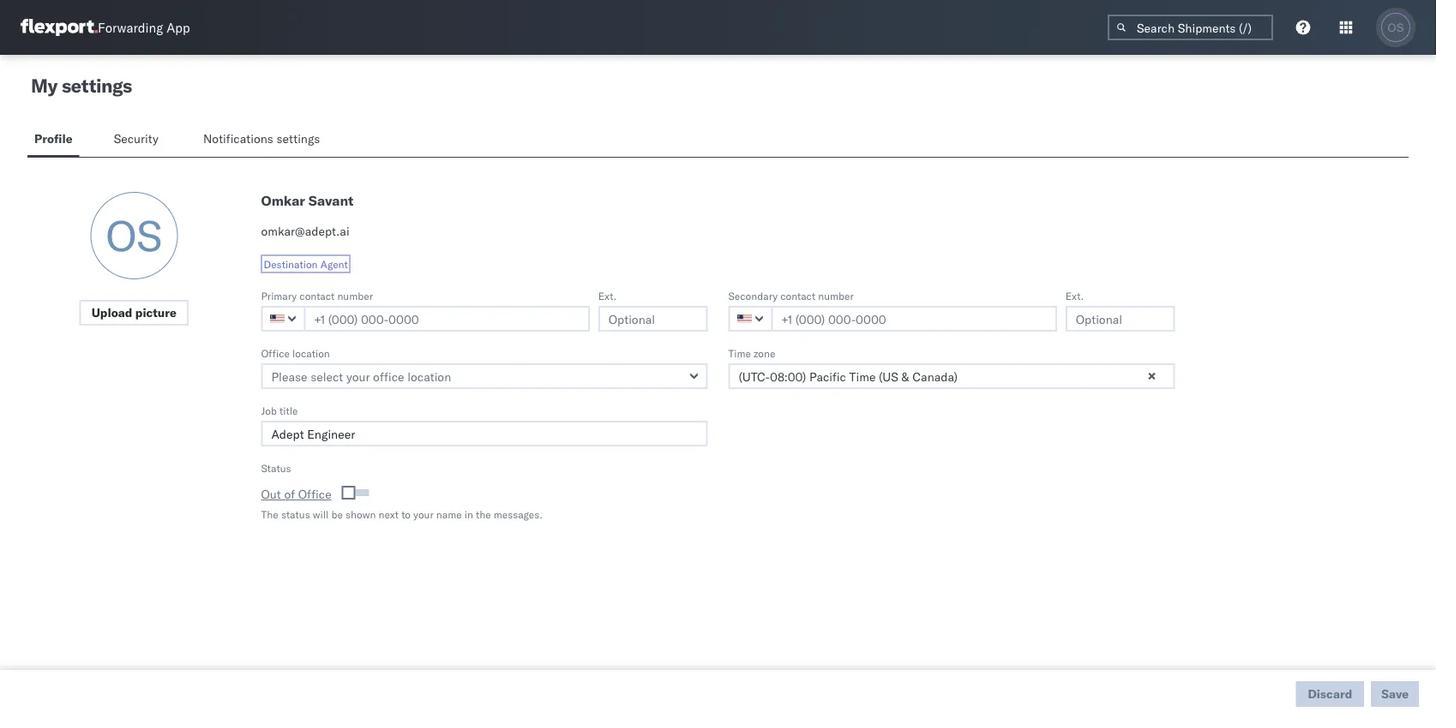 Task type: locate. For each thing, give the bounding box(es) containing it.
omkar savant
[[261, 192, 354, 209]]

United States text field
[[261, 306, 306, 332], [729, 306, 773, 332]]

the
[[476, 508, 491, 521]]

1 vertical spatial os
[[106, 209, 162, 262]]

united states text field down the secondary
[[729, 306, 773, 332]]

2 number from the left
[[818, 289, 854, 302]]

+1 (000) 000-0000 telephone field for secondary contact number
[[771, 306, 1057, 332]]

ext. up optional phone field
[[1066, 289, 1084, 302]]

agent
[[320, 258, 348, 271]]

name
[[436, 508, 462, 521]]

united states text field down primary
[[261, 306, 306, 332]]

os inside "button"
[[1388, 21, 1405, 34]]

settings for notifications settings
[[277, 131, 320, 146]]

contact right the secondary
[[781, 289, 816, 302]]

Optional telephone field
[[1066, 306, 1175, 332]]

+1 (000) 000-0000 telephone field up the please select your office location text box on the left of the page
[[304, 306, 590, 332]]

1 horizontal spatial number
[[818, 289, 854, 302]]

savant
[[309, 192, 354, 209]]

0 vertical spatial os
[[1388, 21, 1405, 34]]

office up will
[[298, 487, 332, 502]]

ext. up optional telephone field
[[598, 289, 617, 302]]

settings right the my
[[62, 74, 132, 97]]

1 horizontal spatial +1 (000) 000-0000 telephone field
[[771, 306, 1057, 332]]

ext.
[[598, 289, 617, 302], [1066, 289, 1084, 302]]

forwarding app
[[98, 19, 190, 36]]

1 number from the left
[[337, 289, 373, 302]]

1 contact from the left
[[300, 289, 335, 302]]

1 horizontal spatial os
[[1388, 21, 1405, 34]]

1 horizontal spatial office
[[298, 487, 332, 502]]

contact
[[300, 289, 335, 302], [781, 289, 816, 302]]

0 horizontal spatial united states text field
[[261, 306, 306, 332]]

status
[[261, 462, 291, 475]]

status
[[281, 508, 310, 521]]

0 horizontal spatial contact
[[300, 289, 335, 302]]

1 united states text field from the left
[[261, 306, 306, 332]]

number down agent
[[337, 289, 373, 302]]

0 vertical spatial office
[[261, 347, 290, 360]]

number right the secondary
[[818, 289, 854, 302]]

in
[[465, 508, 473, 521]]

0 horizontal spatial os
[[106, 209, 162, 262]]

+1 (000) 000-0000 telephone field
[[304, 306, 590, 332], [771, 306, 1057, 332]]

1 horizontal spatial ext.
[[1066, 289, 1084, 302]]

0 horizontal spatial office
[[261, 347, 290, 360]]

job title
[[261, 404, 298, 417]]

settings
[[62, 74, 132, 97], [277, 131, 320, 146]]

job
[[261, 404, 277, 417]]

united states text field for primary
[[261, 306, 306, 332]]

2 contact from the left
[[781, 289, 816, 302]]

notifications settings
[[203, 131, 320, 146]]

1 +1 (000) 000-0000 telephone field from the left
[[304, 306, 590, 332]]

2 +1 (000) 000-0000 telephone field from the left
[[771, 306, 1057, 332]]

1 vertical spatial settings
[[277, 131, 320, 146]]

office
[[261, 347, 290, 360], [298, 487, 332, 502]]

picture
[[135, 305, 177, 320]]

secondary contact number
[[729, 289, 854, 302]]

0 horizontal spatial settings
[[62, 74, 132, 97]]

your
[[413, 508, 434, 521]]

0 vertical spatial settings
[[62, 74, 132, 97]]

of
[[284, 487, 295, 502]]

1 horizontal spatial contact
[[781, 289, 816, 302]]

+1 (000) 000-0000 telephone field up (utc-08:00) pacific time (us & canada) text box
[[771, 306, 1057, 332]]

shown
[[346, 508, 376, 521]]

2 united states text field from the left
[[729, 306, 773, 332]]

settings right notifications
[[277, 131, 320, 146]]

settings inside button
[[277, 131, 320, 146]]

1 horizontal spatial united states text field
[[729, 306, 773, 332]]

contact down the 'destination agent'
[[300, 289, 335, 302]]

notifications settings button
[[196, 124, 334, 157]]

0 horizontal spatial number
[[337, 289, 373, 302]]

0 horizontal spatial ext.
[[598, 289, 617, 302]]

number for primary contact number
[[337, 289, 373, 302]]

time
[[729, 347, 751, 360]]

number
[[337, 289, 373, 302], [818, 289, 854, 302]]

office left location
[[261, 347, 290, 360]]

2 ext. from the left
[[1066, 289, 1084, 302]]

os
[[1388, 21, 1405, 34], [106, 209, 162, 262]]

0 horizontal spatial +1 (000) 000-0000 telephone field
[[304, 306, 590, 332]]

1 ext. from the left
[[598, 289, 617, 302]]

will
[[313, 508, 329, 521]]

contact for secondary
[[781, 289, 816, 302]]

1 horizontal spatial settings
[[277, 131, 320, 146]]

None checkbox
[[345, 490, 369, 497]]



Task type: describe. For each thing, give the bounding box(es) containing it.
time zone
[[729, 347, 776, 360]]

my
[[31, 74, 57, 97]]

app
[[167, 19, 190, 36]]

ext. for primary contact number
[[598, 289, 617, 302]]

out of office
[[261, 487, 332, 502]]

to
[[402, 508, 411, 521]]

primary contact number
[[261, 289, 373, 302]]

title
[[280, 404, 298, 417]]

the
[[261, 508, 279, 521]]

Optional telephone field
[[598, 306, 708, 332]]

notifications
[[203, 131, 273, 146]]

forwarding app link
[[21, 19, 190, 36]]

secondary
[[729, 289, 778, 302]]

os button
[[1377, 8, 1416, 47]]

location
[[292, 347, 330, 360]]

upload
[[91, 305, 132, 320]]

forwarding
[[98, 19, 163, 36]]

number for secondary contact number
[[818, 289, 854, 302]]

upload picture
[[91, 305, 177, 320]]

the status will be shown next to your name in the messages.
[[261, 508, 543, 521]]

messages.
[[494, 508, 543, 521]]

primary
[[261, 289, 297, 302]]

united states text field for secondary
[[729, 306, 773, 332]]

security
[[114, 131, 159, 146]]

Search Shipments (/) text field
[[1108, 15, 1274, 40]]

contact for primary
[[300, 289, 335, 302]]

office location
[[261, 347, 330, 360]]

my settings
[[31, 74, 132, 97]]

out
[[261, 487, 281, 502]]

omkar@adept.ai
[[261, 224, 350, 239]]

+1 (000) 000-0000 telephone field for primary contact number
[[304, 306, 590, 332]]

upload picture button
[[79, 300, 189, 326]]

omkar
[[261, 192, 305, 209]]

next
[[379, 508, 399, 521]]

profile button
[[27, 124, 79, 157]]

destination
[[264, 258, 318, 271]]

destination agent
[[264, 258, 348, 271]]

flexport. image
[[21, 19, 98, 36]]

settings for my settings
[[62, 74, 132, 97]]

1 vertical spatial office
[[298, 487, 332, 502]]

Job title text field
[[261, 421, 708, 447]]

(UTC-08:00) Pacific Time (US & Canada) text field
[[729, 364, 1175, 389]]

ext. for secondary contact number
[[1066, 289, 1084, 302]]

Please select your office location text field
[[261, 364, 708, 389]]

be
[[331, 508, 343, 521]]

zone
[[754, 347, 776, 360]]

profile
[[34, 131, 73, 146]]

security button
[[107, 124, 169, 157]]



Task type: vqa. For each thing, say whether or not it's contained in the screenshot.
right settings
yes



